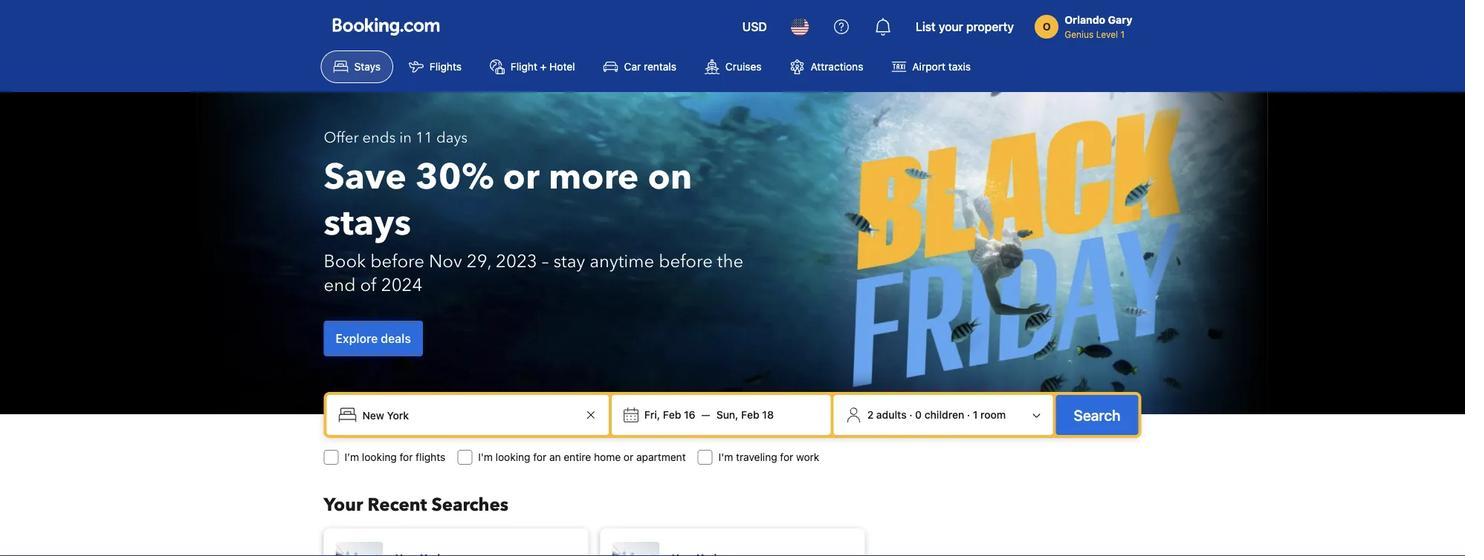Task type: describe. For each thing, give the bounding box(es) containing it.
+
[[540, 61, 547, 73]]

orlando gary genius level 1
[[1065, 14, 1132, 39]]

explore
[[336, 332, 378, 346]]

2 · from the left
[[967, 409, 970, 421]]

1 inside 2 adults · 0 children · 1 room button
[[973, 409, 978, 421]]

for for an
[[533, 452, 546, 464]]

i'm
[[345, 452, 359, 464]]

looking for i'm
[[362, 452, 397, 464]]

rentals
[[644, 61, 676, 73]]

deals
[[381, 332, 411, 346]]

looking for i'm
[[496, 452, 530, 464]]

i'm looking for flights
[[345, 452, 445, 464]]

list your property
[[916, 20, 1014, 34]]

2 adults · 0 children · 1 room button
[[840, 401, 1047, 430]]

cruises
[[725, 61, 762, 73]]

an
[[549, 452, 561, 464]]

car
[[624, 61, 641, 73]]

your account menu orlando gary genius level 1 element
[[1035, 7, 1138, 41]]

1 inside orlando gary genius level 1
[[1121, 29, 1125, 39]]

days
[[436, 128, 468, 148]]

29,
[[467, 249, 491, 274]]

hotel
[[549, 61, 575, 73]]

i'm for i'm traveling for work
[[719, 452, 733, 464]]

search button
[[1056, 395, 1138, 436]]

for for work
[[780, 452, 793, 464]]

home
[[594, 452, 621, 464]]

apartment
[[636, 452, 686, 464]]

work
[[796, 452, 819, 464]]

the
[[717, 249, 743, 274]]

flights
[[430, 61, 462, 73]]

2 before from the left
[[659, 249, 713, 274]]

i'm traveling for work
[[719, 452, 819, 464]]

explore deals link
[[324, 321, 423, 357]]

airport taxis
[[912, 61, 971, 73]]

flights
[[416, 452, 445, 464]]

your
[[324, 493, 363, 518]]

flight + hotel link
[[477, 51, 588, 83]]

1 feb from the left
[[663, 409, 681, 421]]

airport taxis link
[[879, 51, 983, 83]]

sun,
[[716, 409, 738, 421]]

searches
[[432, 493, 508, 518]]

flight + hotel
[[511, 61, 575, 73]]

search
[[1074, 407, 1121, 424]]

children
[[925, 409, 964, 421]]

your recent searches
[[324, 493, 508, 518]]

usd
[[742, 20, 767, 34]]

on
[[648, 153, 692, 202]]

your
[[939, 20, 963, 34]]

stays
[[324, 199, 411, 248]]

level
[[1096, 29, 1118, 39]]

taxis
[[948, 61, 971, 73]]

airport
[[912, 61, 946, 73]]

offer ends in 11 days save 30% or more on stays book before nov 29, 2023 – stay anytime before the end of 2024
[[324, 128, 743, 298]]



Task type: vqa. For each thing, say whether or not it's contained in the screenshot.
my
no



Task type: locate. For each thing, give the bounding box(es) containing it.
for left an at the left of page
[[533, 452, 546, 464]]

1 horizontal spatial 1
[[1121, 29, 1125, 39]]

genius
[[1065, 29, 1094, 39]]

2 feb from the left
[[741, 409, 760, 421]]

0 horizontal spatial for
[[400, 452, 413, 464]]

1 down the gary
[[1121, 29, 1125, 39]]

for left work
[[780, 452, 793, 464]]

adults
[[876, 409, 907, 421]]

16
[[684, 409, 696, 421]]

2024
[[381, 273, 423, 298]]

1
[[1121, 29, 1125, 39], [973, 409, 978, 421]]

entire
[[564, 452, 591, 464]]

recent
[[368, 493, 427, 518]]

i'm
[[478, 452, 493, 464], [719, 452, 733, 464]]

flights link
[[396, 51, 474, 83]]

gary
[[1108, 14, 1132, 26]]

looking left an at the left of page
[[496, 452, 530, 464]]

stays
[[354, 61, 381, 73]]

of
[[360, 273, 377, 298]]

2 for from the left
[[533, 452, 546, 464]]

usd button
[[733, 9, 776, 45]]

1 horizontal spatial feb
[[741, 409, 760, 421]]

i'm down where are you going? field
[[478, 452, 493, 464]]

cruises link
[[692, 51, 774, 83]]

ends
[[362, 128, 396, 148]]

looking right i'm
[[362, 452, 397, 464]]

0 horizontal spatial looking
[[362, 452, 397, 464]]

feb left 16
[[663, 409, 681, 421]]

car rentals
[[624, 61, 676, 73]]

0
[[915, 409, 922, 421]]

1 horizontal spatial ·
[[967, 409, 970, 421]]

1 horizontal spatial i'm
[[719, 452, 733, 464]]

i'm looking for an entire home or apartment
[[478, 452, 686, 464]]

1 horizontal spatial looking
[[496, 452, 530, 464]]

2023
[[496, 249, 537, 274]]

more
[[549, 153, 639, 202]]

anytime
[[590, 249, 654, 274]]

2 looking from the left
[[496, 452, 530, 464]]

room
[[981, 409, 1006, 421]]

before left the
[[659, 249, 713, 274]]

book
[[324, 249, 366, 274]]

before left nov on the top of page
[[370, 249, 424, 274]]

30%
[[415, 153, 494, 202]]

offer
[[324, 128, 359, 148]]

0 vertical spatial 1
[[1121, 29, 1125, 39]]

end
[[324, 273, 356, 298]]

2 i'm from the left
[[719, 452, 733, 464]]

or right 30%
[[503, 153, 540, 202]]

—
[[701, 409, 710, 421]]

1 · from the left
[[909, 409, 912, 421]]

0 horizontal spatial 1
[[973, 409, 978, 421]]

1 i'm from the left
[[478, 452, 493, 464]]

car rentals link
[[591, 51, 689, 83]]

booking.com image
[[333, 18, 440, 36]]

i'm left traveling
[[719, 452, 733, 464]]

1 before from the left
[[370, 249, 424, 274]]

feb left the 18
[[741, 409, 760, 421]]

or right home
[[624, 452, 634, 464]]

list your property link
[[907, 9, 1023, 45]]

or
[[503, 153, 540, 202], [624, 452, 634, 464]]

18
[[762, 409, 774, 421]]

1 vertical spatial 1
[[973, 409, 978, 421]]

fri, feb 16 button
[[638, 402, 701, 429]]

· left 0
[[909, 409, 912, 421]]

before
[[370, 249, 424, 274], [659, 249, 713, 274]]

11
[[415, 128, 433, 148]]

feb
[[663, 409, 681, 421], [741, 409, 760, 421]]

stays link
[[321, 51, 393, 83]]

for for flights
[[400, 452, 413, 464]]

attractions link
[[777, 51, 876, 83]]

1 horizontal spatial or
[[624, 452, 634, 464]]

orlando
[[1065, 14, 1106, 26]]

nov
[[429, 249, 462, 274]]

stay
[[553, 249, 585, 274]]

0 horizontal spatial or
[[503, 153, 540, 202]]

property
[[966, 20, 1014, 34]]

·
[[909, 409, 912, 421], [967, 409, 970, 421]]

0 horizontal spatial ·
[[909, 409, 912, 421]]

0 horizontal spatial i'm
[[478, 452, 493, 464]]

for
[[400, 452, 413, 464], [533, 452, 546, 464], [780, 452, 793, 464]]

in
[[399, 128, 412, 148]]

traveling
[[736, 452, 777, 464]]

o
[[1043, 20, 1051, 33]]

2 horizontal spatial for
[[780, 452, 793, 464]]

1 vertical spatial or
[[624, 452, 634, 464]]

for left "flights"
[[400, 452, 413, 464]]

0 horizontal spatial feb
[[663, 409, 681, 421]]

save
[[324, 153, 407, 202]]

fri,
[[644, 409, 660, 421]]

2 adults · 0 children · 1 room
[[867, 409, 1006, 421]]

Where are you going? field
[[356, 402, 582, 429]]

list
[[916, 20, 936, 34]]

0 vertical spatial or
[[503, 153, 540, 202]]

attractions
[[811, 61, 863, 73]]

–
[[542, 249, 549, 274]]

flight
[[511, 61, 537, 73]]

3 for from the left
[[780, 452, 793, 464]]

fri, feb 16 — sun, feb 18
[[644, 409, 774, 421]]

i'm for i'm looking for an entire home or apartment
[[478, 452, 493, 464]]

0 horizontal spatial before
[[370, 249, 424, 274]]

2
[[867, 409, 874, 421]]

1 left the room
[[973, 409, 978, 421]]

sun, feb 18 button
[[710, 402, 780, 429]]

1 horizontal spatial for
[[533, 452, 546, 464]]

explore deals
[[336, 332, 411, 346]]

or inside offer ends in 11 days save 30% or more on stays book before nov 29, 2023 – stay anytime before the end of 2024
[[503, 153, 540, 202]]

· right children
[[967, 409, 970, 421]]

1 looking from the left
[[362, 452, 397, 464]]

1 horizontal spatial before
[[659, 249, 713, 274]]

1 for from the left
[[400, 452, 413, 464]]

looking
[[362, 452, 397, 464], [496, 452, 530, 464]]



